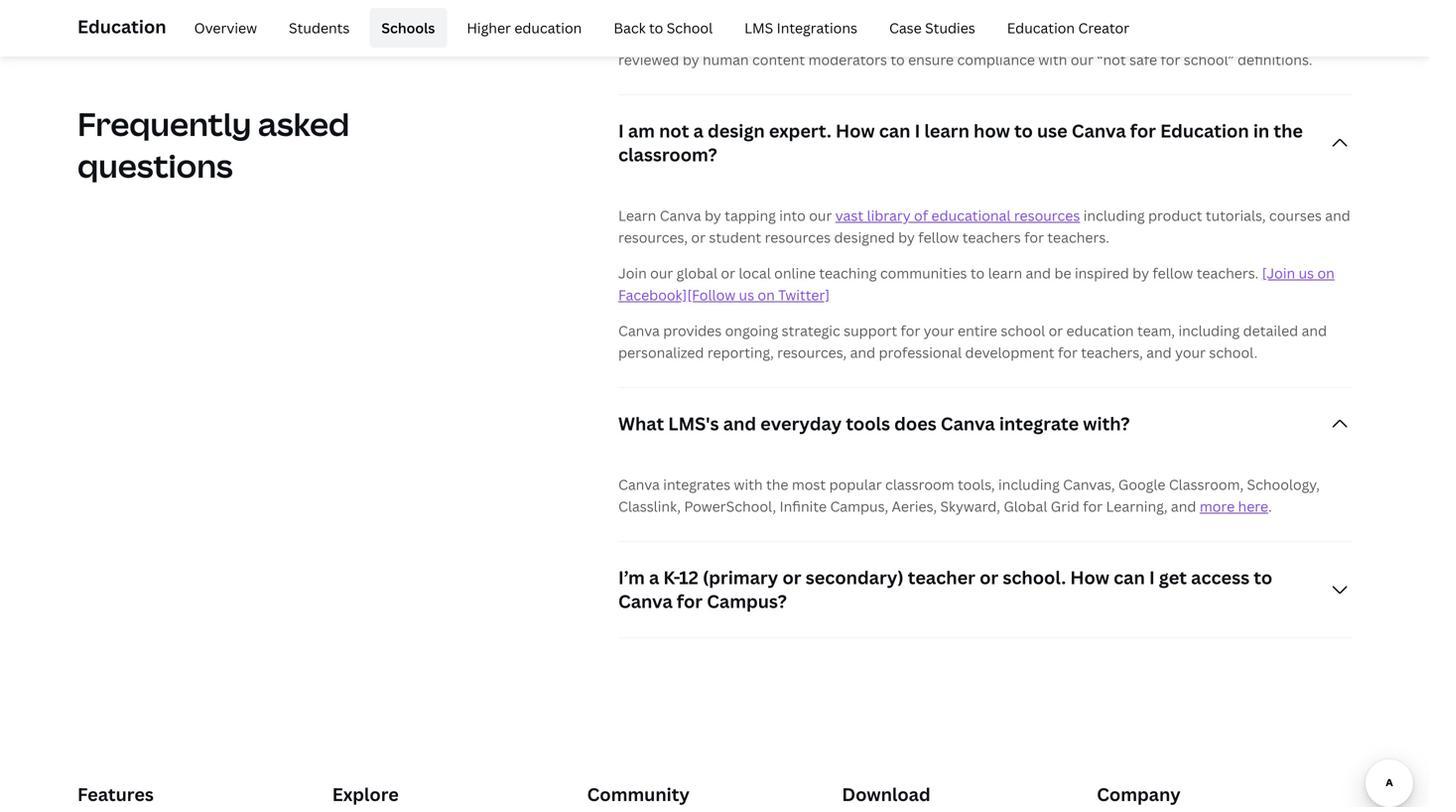 Task type: locate. For each thing, give the bounding box(es) containing it.
what lms's and everyday tools does canva integrate with?
[[618, 411, 1130, 436]]

aeries,
[[892, 497, 937, 515]]

us inside [join us on facebook]
[[1299, 263, 1314, 282]]

detailed
[[1243, 321, 1299, 340]]

1 horizontal spatial can
[[1114, 565, 1145, 589]]

2 horizontal spatial i
[[1149, 565, 1155, 589]]

how inside the i am not a design expert. how can i learn how to use canva for education in the classroom?
[[836, 118, 875, 143]]

0 vertical spatial can
[[879, 118, 911, 143]]

1 vertical spatial resources,
[[777, 343, 847, 362]]

canva left 12
[[618, 589, 673, 613]]

1 vertical spatial can
[[1114, 565, 1145, 589]]

classroom,
[[1169, 475, 1244, 494]]

on
[[1318, 263, 1335, 282], [758, 285, 775, 304]]

0 vertical spatial how
[[836, 118, 875, 143]]

0 vertical spatial resources,
[[618, 228, 688, 246]]

most
[[792, 475, 826, 494]]

for
[[1130, 118, 1156, 143], [1024, 228, 1044, 246], [901, 321, 921, 340], [1058, 343, 1078, 362], [1083, 497, 1103, 515], [677, 589, 703, 613]]

by up student
[[705, 206, 721, 225]]

for inside 'i'm a k-12 (primary or secondary) teacher or school. how can i get access to canva for campus?'
[[677, 589, 703, 613]]

by right inspired
[[1133, 263, 1149, 282]]

teachers,
[[1081, 343, 1143, 362]]

1 horizontal spatial us
[[1299, 263, 1314, 282]]

0 vertical spatial on
[[1318, 263, 1335, 282]]

a right not
[[693, 118, 704, 143]]

0 vertical spatial resources
[[1014, 206, 1080, 225]]

1 vertical spatial our
[[650, 263, 673, 282]]

designed
[[834, 228, 895, 246]]

0 vertical spatial including
[[1084, 206, 1145, 225]]

lms integrations
[[745, 18, 858, 37]]

on inside [join us on facebook]
[[1318, 263, 1335, 282]]

student
[[709, 228, 762, 246]]

a inside 'i'm a k-12 (primary or secondary) teacher or school. how can i get access to canva for campus?'
[[649, 565, 659, 589]]

1 horizontal spatial our
[[809, 206, 832, 225]]

the inside the i am not a design expert. how can i learn how to use canva for education in the classroom?
[[1274, 118, 1303, 143]]

what
[[618, 411, 664, 436]]

1 vertical spatial school.
[[1003, 565, 1066, 589]]

more here .
[[1200, 497, 1272, 515]]

0 horizontal spatial the
[[766, 475, 789, 494]]

and inside canva integrates with the most popular classroom tools, including canvas, google classroom, schoology, classlink, powerschool, infinite campus, aeries, skyward, global grid for learning, and
[[1171, 497, 1197, 515]]

fellow down of
[[918, 228, 959, 246]]

0 vertical spatial school.
[[1209, 343, 1258, 362]]

can up library on the right
[[879, 118, 911, 143]]

1 horizontal spatial teachers.
[[1197, 263, 1259, 282]]

educational
[[932, 206, 1011, 225]]

not
[[659, 118, 689, 143]]

teachers. up be
[[1048, 228, 1110, 246]]

for up product
[[1130, 118, 1156, 143]]

on for [join
[[1318, 263, 1335, 282]]

our up facebook]
[[650, 263, 673, 282]]

personalized
[[618, 343, 704, 362]]

canva right learn
[[660, 206, 701, 225]]

1 horizontal spatial on
[[1318, 263, 1335, 282]]

and down support
[[850, 343, 876, 362]]

school. inside canva provides ongoing strategic support for your entire school or education team, including detailed and personalized reporting, resources, and professional development for teachers, and your school.
[[1209, 343, 1258, 362]]

1 vertical spatial learn
[[988, 263, 1023, 282]]

2 horizontal spatial including
[[1179, 321, 1240, 340]]

with
[[734, 475, 763, 494]]

how
[[836, 118, 875, 143], [1070, 565, 1110, 589]]

0 vertical spatial fellow
[[918, 228, 959, 246]]

i'm
[[618, 565, 645, 589]]

to inside 'i'm a k-12 (primary or secondary) teacher or school. how can i get access to canva for campus?'
[[1254, 565, 1273, 589]]

0 horizontal spatial school.
[[1003, 565, 1066, 589]]

learn for i
[[925, 118, 970, 143]]

1 horizontal spatial resources,
[[777, 343, 847, 362]]

and left be
[[1026, 263, 1051, 282]]

teachers. left [join
[[1197, 263, 1259, 282]]

including inside including product tutorials, courses and resources, or student resources designed by fellow teachers for teachers.
[[1084, 206, 1145, 225]]

[join us on facebook] link
[[618, 263, 1335, 304]]

the right "with"
[[766, 475, 789, 494]]

0 horizontal spatial can
[[879, 118, 911, 143]]

or right (primary
[[783, 565, 802, 589]]

for left "campus?"
[[677, 589, 703, 613]]

expert.
[[769, 118, 832, 143]]

1 horizontal spatial i
[[915, 118, 920, 143]]

strategic
[[782, 321, 841, 340]]

communities
[[880, 263, 967, 282]]

can inside the i am not a design expert. how can i learn how to use canva for education in the classroom?
[[879, 118, 911, 143]]

0 horizontal spatial education
[[515, 18, 582, 37]]

back to school link
[[602, 8, 725, 48]]

learn down 'teachers'
[[988, 263, 1023, 282]]

1 horizontal spatial school.
[[1209, 343, 1258, 362]]

to left use
[[1014, 118, 1033, 143]]

into
[[779, 206, 806, 225]]

0 vertical spatial teachers.
[[1048, 228, 1110, 246]]

i left am
[[618, 118, 624, 143]]

canvas,
[[1063, 475, 1115, 494]]

or up global
[[691, 228, 706, 246]]

[follow
[[687, 285, 736, 304]]

integrates
[[663, 475, 731, 494]]

case studies link
[[877, 8, 987, 48]]

how right expert.
[[836, 118, 875, 143]]

can
[[879, 118, 911, 143], [1114, 565, 1145, 589]]

0 vertical spatial education
[[515, 18, 582, 37]]

1 horizontal spatial the
[[1274, 118, 1303, 143]]

1 vertical spatial resources
[[765, 228, 831, 246]]

resources,
[[618, 228, 688, 246], [777, 343, 847, 362]]

1 vertical spatial a
[[649, 565, 659, 589]]

1 vertical spatial including
[[1179, 321, 1240, 340]]

1 horizontal spatial including
[[1084, 206, 1145, 225]]

education for education creator
[[1007, 18, 1075, 37]]

2 horizontal spatial by
[[1133, 263, 1149, 282]]

how down grid
[[1070, 565, 1110, 589]]

back
[[614, 18, 646, 37]]

resources, inside canva provides ongoing strategic support for your entire school or education team, including detailed and personalized reporting, resources, and professional development for teachers, and your school.
[[777, 343, 847, 362]]

teacher
[[908, 565, 976, 589]]

school. inside 'i'm a k-12 (primary or secondary) teacher or school. how can i get access to canva for campus?'
[[1003, 565, 1066, 589]]

online
[[774, 263, 816, 282]]

with?
[[1083, 411, 1130, 436]]

education inside menu bar
[[515, 18, 582, 37]]

1 horizontal spatial resources
[[1014, 206, 1080, 225]]

menu bar
[[174, 8, 1142, 48]]

1 vertical spatial by
[[898, 228, 915, 246]]

learn
[[618, 206, 656, 225]]

on for [follow
[[758, 285, 775, 304]]

and right courses on the top
[[1325, 206, 1351, 225]]

your up professional
[[924, 321, 955, 340]]

0 vertical spatial us
[[1299, 263, 1314, 282]]

0 horizontal spatial education
[[77, 14, 166, 39]]

learn canva by tapping into our vast library of educational resources
[[618, 206, 1080, 225]]

library
[[867, 206, 911, 225]]

i left get at right bottom
[[1149, 565, 1155, 589]]

including up inspired
[[1084, 206, 1145, 225]]

and inside the what lms's and everyday tools does canva integrate with? dropdown button
[[723, 411, 756, 436]]

fellow inside including product tutorials, courses and resources, or student resources designed by fellow teachers for teachers.
[[918, 228, 959, 246]]

and down classroom,
[[1171, 497, 1197, 515]]

resources down into
[[765, 228, 831, 246]]

school. down the global
[[1003, 565, 1066, 589]]

education right "higher"
[[515, 18, 582, 37]]

us right [join
[[1299, 263, 1314, 282]]

on right [join
[[1318, 263, 1335, 282]]

your
[[924, 321, 955, 340], [1175, 343, 1206, 362]]

global
[[1004, 497, 1048, 515]]

1 vertical spatial how
[[1070, 565, 1110, 589]]

or
[[691, 228, 706, 246], [721, 263, 736, 282], [1049, 321, 1063, 340], [783, 565, 802, 589], [980, 565, 999, 589]]

school. down detailed
[[1209, 343, 1258, 362]]

resources, down strategic
[[777, 343, 847, 362]]

1 horizontal spatial education
[[1007, 18, 1075, 37]]

tools,
[[958, 475, 995, 494]]

education
[[77, 14, 166, 39], [1007, 18, 1075, 37], [1161, 118, 1249, 143]]

can left get at right bottom
[[1114, 565, 1145, 589]]

resources inside including product tutorials, courses and resources, or student resources designed by fellow teachers for teachers.
[[765, 228, 831, 246]]

including right team, on the top of page
[[1179, 321, 1240, 340]]

creator
[[1079, 18, 1130, 37]]

0 horizontal spatial teachers.
[[1048, 228, 1110, 246]]

our right into
[[809, 206, 832, 225]]

to down 'teachers'
[[971, 263, 985, 282]]

i left how
[[915, 118, 920, 143]]

canva right use
[[1072, 118, 1126, 143]]

questions
[[77, 144, 233, 187]]

us for [follow
[[739, 285, 754, 304]]

1 vertical spatial your
[[1175, 343, 1206, 362]]

0 horizontal spatial fellow
[[918, 228, 959, 246]]

am
[[628, 118, 655, 143]]

canva
[[1072, 118, 1126, 143], [660, 206, 701, 225], [618, 321, 660, 340], [941, 411, 995, 436], [618, 475, 660, 494], [618, 589, 673, 613]]

get
[[1159, 565, 1187, 589]]

1 vertical spatial us
[[739, 285, 754, 304]]

resources, down learn
[[618, 228, 688, 246]]

1 horizontal spatial education
[[1067, 321, 1134, 340]]

and right lms's on the bottom
[[723, 411, 756, 436]]

canva right the does
[[941, 411, 995, 436]]

education inside the i am not a design expert. how can i learn how to use canva for education in the classroom?
[[1161, 118, 1249, 143]]

by inside including product tutorials, courses and resources, or student resources designed by fellow teachers for teachers.
[[898, 228, 915, 246]]

0 horizontal spatial i
[[618, 118, 624, 143]]

0 horizontal spatial how
[[836, 118, 875, 143]]

0 horizontal spatial your
[[924, 321, 955, 340]]

learn inside the i am not a design expert. how can i learn how to use canva for education in the classroom?
[[925, 118, 970, 143]]

1 horizontal spatial a
[[693, 118, 704, 143]]

on down local
[[758, 285, 775, 304]]

download
[[842, 782, 931, 806]]

1 horizontal spatial learn
[[988, 263, 1023, 282]]

a left k-
[[649, 565, 659, 589]]

for right 'teachers'
[[1024, 228, 1044, 246]]

twitter]
[[778, 285, 830, 304]]

canva up the personalized
[[618, 321, 660, 340]]

1 vertical spatial education
[[1067, 321, 1134, 340]]

resources, inside including product tutorials, courses and resources, or student resources designed by fellow teachers for teachers.
[[618, 228, 688, 246]]

1 vertical spatial teachers.
[[1197, 263, 1259, 282]]

0 horizontal spatial resources
[[765, 228, 831, 246]]

canva inside canva provides ongoing strategic support for your entire school or education team, including detailed and personalized reporting, resources, and professional development for teachers, and your school.
[[618, 321, 660, 340]]

canva up classlink,
[[618, 475, 660, 494]]

0 horizontal spatial including
[[999, 475, 1060, 494]]

a
[[693, 118, 704, 143], [649, 565, 659, 589]]

0 horizontal spatial a
[[649, 565, 659, 589]]

company
[[1097, 782, 1181, 806]]

resources up 'teachers'
[[1014, 206, 1080, 225]]

2 vertical spatial by
[[1133, 263, 1149, 282]]

0 horizontal spatial learn
[[925, 118, 970, 143]]

us
[[1299, 263, 1314, 282], [739, 285, 754, 304]]

(primary
[[703, 565, 779, 589]]

more
[[1200, 497, 1235, 515]]

case
[[889, 18, 922, 37]]

or right school
[[1049, 321, 1063, 340]]

education inside canva provides ongoing strategic support for your entire school or education team, including detailed and personalized reporting, resources, and professional development for teachers, and your school.
[[1067, 321, 1134, 340]]

0 vertical spatial by
[[705, 206, 721, 225]]

us down local
[[739, 285, 754, 304]]

by
[[705, 206, 721, 225], [898, 228, 915, 246], [1133, 263, 1149, 282]]

including inside canva integrates with the most popular classroom tools, including canvas, google classroom, schoology, classlink, powerschool, infinite campus, aeries, skyward, global grid for learning, and
[[999, 475, 1060, 494]]

0 horizontal spatial us
[[739, 285, 754, 304]]

by down of
[[898, 228, 915, 246]]

0 horizontal spatial on
[[758, 285, 775, 304]]

education up teachers,
[[1067, 321, 1134, 340]]

integrate
[[999, 411, 1079, 436]]

to right access
[[1254, 565, 1273, 589]]

the
[[1274, 118, 1303, 143], [766, 475, 789, 494]]

1 vertical spatial the
[[766, 475, 789, 494]]

1 vertical spatial on
[[758, 285, 775, 304]]

2 vertical spatial including
[[999, 475, 1060, 494]]

to inside the i am not a design expert. how can i learn how to use canva for education in the classroom?
[[1014, 118, 1033, 143]]

including up the global
[[999, 475, 1060, 494]]

1 horizontal spatial how
[[1070, 565, 1110, 589]]

0 horizontal spatial resources,
[[618, 228, 688, 246]]

1 horizontal spatial by
[[898, 228, 915, 246]]

for up professional
[[901, 321, 921, 340]]

of
[[914, 206, 928, 225]]

for down canvas,
[[1083, 497, 1103, 515]]

learn left how
[[925, 118, 970, 143]]

our
[[809, 206, 832, 225], [650, 263, 673, 282]]

0 vertical spatial a
[[693, 118, 704, 143]]

i inside 'i'm a k-12 (primary or secondary) teacher or school. how can i get access to canva for campus?'
[[1149, 565, 1155, 589]]

tutorials,
[[1206, 206, 1266, 225]]

2 horizontal spatial education
[[1161, 118, 1249, 143]]

1 vertical spatial fellow
[[1153, 263, 1194, 282]]

the right "in"
[[1274, 118, 1303, 143]]

0 vertical spatial learn
[[925, 118, 970, 143]]

vast library of educational resources link
[[836, 206, 1080, 225]]

0 vertical spatial the
[[1274, 118, 1303, 143]]

fellow down product
[[1153, 263, 1194, 282]]

[follow us on twitter] link
[[687, 285, 830, 304]]

canva inside canva integrates with the most popular classroom tools, including canvas, google classroom, schoology, classlink, powerschool, infinite campus, aeries, skyward, global grid for learning, and
[[618, 475, 660, 494]]

schools link
[[370, 8, 447, 48]]

i
[[618, 118, 624, 143], [915, 118, 920, 143], [1149, 565, 1155, 589]]

your right teachers,
[[1175, 343, 1206, 362]]

development
[[965, 343, 1055, 362]]

1 horizontal spatial your
[[1175, 343, 1206, 362]]

ongoing
[[725, 321, 779, 340]]



Task type: describe. For each thing, give the bounding box(es) containing it.
or left local
[[721, 263, 736, 282]]

0 horizontal spatial our
[[650, 263, 673, 282]]

for inside canva integrates with the most popular classroom tools, including canvas, google classroom, schoology, classlink, powerschool, infinite campus, aeries, skyward, global grid for learning, and
[[1083, 497, 1103, 515]]

overview link
[[182, 8, 269, 48]]

inspired
[[1075, 263, 1129, 282]]

schoology,
[[1247, 475, 1320, 494]]

0 vertical spatial your
[[924, 321, 955, 340]]

learn for to
[[988, 263, 1023, 282]]

or inside canva provides ongoing strategic support for your entire school or education team, including detailed and personalized reporting, resources, and professional development for teachers, and your school.
[[1049, 321, 1063, 340]]

powerschool,
[[684, 497, 776, 515]]

global
[[677, 263, 718, 282]]

what lms's and everyday tools does canva integrate with? button
[[618, 388, 1352, 459]]

for inside the i am not a design expert. how can i learn how to use canva for education in the classroom?
[[1130, 118, 1156, 143]]

team,
[[1138, 321, 1175, 340]]

0 horizontal spatial by
[[705, 206, 721, 225]]

frequently asked questions
[[77, 102, 350, 187]]

or right teacher
[[980, 565, 999, 589]]

explore
[[332, 782, 399, 806]]

[join us on facebook]
[[618, 263, 1335, 304]]

infinite
[[780, 497, 827, 515]]

back to school
[[614, 18, 713, 37]]

google
[[1119, 475, 1166, 494]]

classroom
[[885, 475, 955, 494]]

higher
[[467, 18, 511, 37]]

i'm a k-12 (primary or secondary) teacher or school. how can i get access to canva for campus? button
[[618, 542, 1352, 637]]

and right detailed
[[1302, 321, 1327, 340]]

popular
[[829, 475, 882, 494]]

canva inside 'i'm a k-12 (primary or secondary) teacher or school. how can i get access to canva for campus?'
[[618, 589, 673, 613]]

i am not a design expert. how can i learn how to use canva for education in the classroom?
[[618, 118, 1303, 167]]

access
[[1191, 565, 1250, 589]]

i'm a k-12 (primary or secondary) teacher or school. how can i get access to canva for campus?
[[618, 565, 1273, 613]]

school
[[1001, 321, 1045, 340]]

school
[[667, 18, 713, 37]]

students link
[[277, 8, 362, 48]]

be
[[1055, 263, 1072, 282]]

integrations
[[777, 18, 858, 37]]

teachers
[[963, 228, 1021, 246]]

in
[[1254, 118, 1270, 143]]

tapping
[[725, 206, 776, 225]]

students
[[289, 18, 350, 37]]

for left teachers,
[[1058, 343, 1078, 362]]

a inside the i am not a design expert. how can i learn how to use canva for education in the classroom?
[[693, 118, 704, 143]]

here
[[1238, 497, 1269, 515]]

professional
[[879, 343, 962, 362]]

.
[[1269, 497, 1272, 515]]

classroom?
[[618, 142, 717, 167]]

education creator
[[1007, 18, 1130, 37]]

i am not a design expert. how can i learn how to use canva for education in the classroom? button
[[618, 95, 1352, 190]]

menu bar containing overview
[[174, 8, 1142, 48]]

canva provides ongoing strategic support for your entire school or education team, including detailed and personalized reporting, resources, and professional development for teachers, and your school.
[[618, 321, 1327, 362]]

and down team, on the top of page
[[1147, 343, 1172, 362]]

overview
[[194, 18, 257, 37]]

for inside including product tutorials, courses and resources, or student resources designed by fellow teachers for teachers.
[[1024, 228, 1044, 246]]

k-
[[663, 565, 679, 589]]

reporting,
[[708, 343, 774, 362]]

product
[[1148, 206, 1203, 225]]

schools
[[382, 18, 435, 37]]

use
[[1037, 118, 1068, 143]]

everyday
[[761, 411, 842, 436]]

case studies
[[889, 18, 976, 37]]

studies
[[925, 18, 976, 37]]

campus,
[[830, 497, 889, 515]]

teachers. inside including product tutorials, courses and resources, or student resources designed by fellow teachers for teachers.
[[1048, 228, 1110, 246]]

education creator link
[[995, 8, 1142, 48]]

join
[[618, 263, 647, 282]]

more here link
[[1200, 497, 1269, 515]]

provides
[[663, 321, 722, 340]]

join our global or local online teaching communities to learn and be inspired by fellow teachers.
[[618, 263, 1262, 282]]

features
[[77, 782, 154, 806]]

1 horizontal spatial fellow
[[1153, 263, 1194, 282]]

to right back
[[649, 18, 663, 37]]

facebook]
[[618, 285, 687, 304]]

and inside including product tutorials, courses and resources, or student resources designed by fellow teachers for teachers.
[[1325, 206, 1351, 225]]

asked
[[258, 102, 350, 145]]

grid
[[1051, 497, 1080, 515]]

design
[[708, 118, 765, 143]]

support
[[844, 321, 897, 340]]

including product tutorials, courses and resources, or student resources designed by fellow teachers for teachers.
[[618, 206, 1351, 246]]

or inside including product tutorials, courses and resources, or student resources designed by fellow teachers for teachers.
[[691, 228, 706, 246]]

[join
[[1262, 263, 1296, 282]]

campus?
[[707, 589, 787, 613]]

the inside canva integrates with the most popular classroom tools, including canvas, google classroom, schoology, classlink, powerschool, infinite campus, aeries, skyward, global grid for learning, and
[[766, 475, 789, 494]]

skyward,
[[941, 497, 1001, 515]]

us for [join
[[1299, 263, 1314, 282]]

0 vertical spatial our
[[809, 206, 832, 225]]

higher education link
[[455, 8, 594, 48]]

learning,
[[1106, 497, 1168, 515]]

how
[[974, 118, 1010, 143]]

can inside 'i'm a k-12 (primary or secondary) teacher or school. how can i get access to canva for campus?'
[[1114, 565, 1145, 589]]

lms integrations link
[[733, 8, 870, 48]]

how inside 'i'm a k-12 (primary or secondary) teacher or school. how can i get access to canva for campus?'
[[1070, 565, 1110, 589]]

canva inside the i am not a design expert. how can i learn how to use canva for education in the classroom?
[[1072, 118, 1126, 143]]

entire
[[958, 321, 998, 340]]

including inside canva provides ongoing strategic support for your entire school or education team, including detailed and personalized reporting, resources, and professional development for teachers, and your school.
[[1179, 321, 1240, 340]]

secondary)
[[806, 565, 904, 589]]

education for education
[[77, 14, 166, 39]]

canva integrates with the most popular classroom tools, including canvas, google classroom, schoology, classlink, powerschool, infinite campus, aeries, skyward, global grid for learning, and
[[618, 475, 1320, 515]]

classlink,
[[618, 497, 681, 515]]

vast
[[836, 206, 864, 225]]



Task type: vqa. For each thing, say whether or not it's contained in the screenshot.
or
yes



